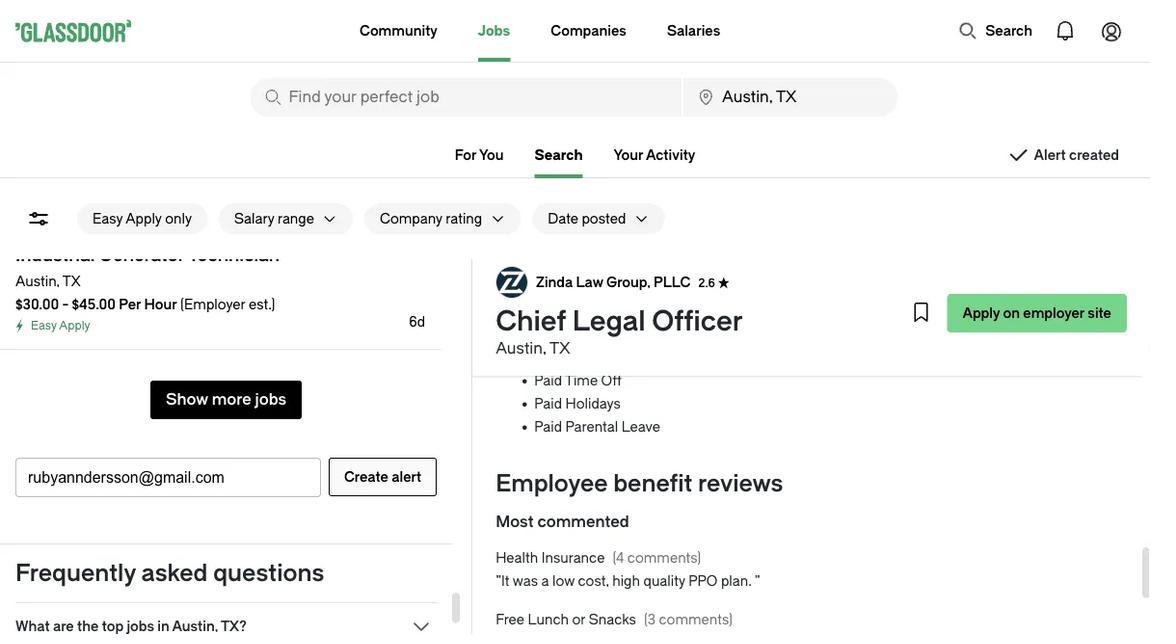 Task type: describe. For each thing, give the bounding box(es) containing it.
group,
[[607, 274, 651, 290]]

are
[[53, 619, 74, 634]]

time
[[565, 374, 598, 390]]

company rating button
[[364, 203, 482, 234]]

high
[[612, 574, 640, 590]]

easy for easy apply
[[31, 319, 57, 333]]

activity
[[646, 147, 696, 163]]

company rating
[[380, 211, 482, 227]]

3 paid from the top
[[534, 420, 562, 436]]

search link
[[535, 147, 583, 178]]

you
[[479, 147, 504, 163]]

for you link
[[455, 147, 504, 163]]

$30.00
[[15, 296, 59, 312]]

insurance up the plan
[[577, 327, 641, 343]]

questions
[[213, 560, 324, 587]]

-
[[62, 296, 69, 312]]

your activity
[[614, 147, 696, 163]]

(hsa)
[[692, 281, 729, 297]]

employee.
[[994, 258, 1061, 274]]

companies
[[551, 23, 627, 39]]

commented
[[537, 514, 629, 531]]

1 vertical spatial comments)
[[659, 613, 733, 629]]

at
[[883, 258, 895, 274]]

hour
[[144, 296, 177, 312]]

ppo
[[689, 574, 718, 590]]

Search keyword field
[[250, 78, 682, 117]]

health insurance (ppo or hdhp plans available)
[[534, 212, 841, 228]]

employer
[[1023, 305, 1085, 321]]

free lunch or snacks (3 comments)
[[496, 613, 733, 629]]

1 horizontal spatial or
[[683, 212, 696, 228]]

the inside 'popup button'
[[77, 619, 99, 634]]

snacks
[[589, 613, 636, 629]]

frequently
[[15, 560, 136, 587]]

coverage
[[573, 258, 635, 274]]

with
[[641, 351, 668, 366]]

salary
[[234, 211, 274, 227]]

Search location field
[[684, 78, 898, 117]]

insurance up coverage
[[580, 212, 644, 228]]

company inside health savings account (hsa) dental insurance vision insurance retirement plan with up to 3% company match paid time off paid holidays paid parental leave
[[728, 351, 791, 366]]

(ppo
[[647, 212, 680, 228]]

3%
[[707, 351, 725, 366]]

date posted
[[548, 211, 626, 227]]

companies link
[[551, 0, 627, 62]]

2 paid from the top
[[534, 397, 562, 413]]

apply inside 'button'
[[963, 305, 1000, 321]]

★
[[718, 276, 730, 290]]

apply on employer site
[[963, 305, 1112, 321]]

1 horizontal spatial the
[[898, 258, 919, 274]]

what are the top jobs in austin, tx? button
[[15, 615, 437, 635]]

2 horizontal spatial the
[[970, 258, 990, 274]]

officer
[[652, 306, 743, 338]]

search button
[[949, 12, 1042, 50]]

benefit
[[613, 471, 693, 498]]

asked
[[141, 560, 208, 587]]

is
[[810, 258, 820, 274]]

austin, inside austin, tx $30.00 - $45.00 per hour (employer est.)
[[15, 273, 60, 289]]

lunch
[[528, 613, 569, 629]]

off
[[601, 374, 622, 390]]

law
[[576, 274, 604, 290]]

easy apply only button
[[77, 203, 207, 234]]

jobs
[[127, 619, 154, 634]]

hdhp
[[700, 212, 741, 228]]

match
[[794, 351, 834, 366]]

range
[[278, 211, 314, 227]]

tx inside austin, tx $30.00 - $45.00 per hour (employer est.)
[[63, 273, 81, 289]]

what
[[15, 619, 50, 634]]

salaries
[[667, 23, 720, 39]]

cost,
[[578, 574, 609, 590]]

most
[[496, 514, 534, 531]]

austin, inside what are the top jobs in austin, tx? 'popup button'
[[172, 619, 218, 634]]

what are the top jobs in austin, tx?
[[15, 619, 247, 634]]

"it
[[496, 574, 510, 590]]

for
[[455, 147, 477, 163]]

health for health savings account (hsa) dental insurance vision insurance retirement plan with up to 3% company match paid time off paid holidays paid parental leave
[[534, 281, 577, 297]]

vision
[[534, 327, 574, 343]]

posted
[[582, 211, 626, 227]]

insurance down savings at the right
[[580, 304, 643, 320]]

reviews
[[698, 471, 783, 498]]

chief legal officer austin, tx
[[496, 306, 743, 358]]

and/or
[[710, 258, 752, 274]]

available
[[823, 258, 879, 274]]

none field search location
[[684, 78, 898, 117]]

health for health insurance (4 comments) "it was a low cost, high quality ppo plan. "
[[496, 551, 538, 567]]

health for health insurance (ppo or hdhp plans available)
[[534, 212, 577, 228]]

tx?
[[221, 619, 247, 634]]

top
[[102, 619, 124, 634]]

austin, inside chief legal officer austin, tx
[[496, 340, 546, 358]]

free
[[496, 613, 525, 629]]

parental
[[566, 420, 618, 436]]

chief
[[496, 306, 566, 338]]

austin, tx $30.00 - $45.00 per hour (employer est.)
[[15, 273, 275, 312]]

company inside company rating dropdown button
[[380, 211, 442, 227]]

2.6
[[699, 276, 715, 290]]

date posted button
[[532, 203, 626, 234]]

health savings account (hsa) dental insurance vision insurance retirement plan with up to 3% company match paid time off paid holidays paid parental leave
[[534, 281, 834, 436]]



Task type: locate. For each thing, give the bounding box(es) containing it.
tx inside chief legal officer austin, tx
[[550, 340, 570, 358]]

account
[[634, 281, 689, 297]]

1 horizontal spatial tx
[[550, 340, 570, 358]]

0 vertical spatial health
[[534, 212, 577, 228]]

0 horizontal spatial apply
[[59, 319, 90, 333]]

paid left parental
[[534, 420, 562, 436]]

1 horizontal spatial easy
[[93, 211, 123, 227]]

jobs link
[[478, 0, 510, 62]]

was
[[513, 574, 538, 590]]

None field
[[250, 78, 682, 117], [684, 78, 898, 117]]

insurance
[[580, 212, 644, 228], [580, 304, 643, 320], [577, 327, 641, 343], [542, 551, 605, 567]]

(3
[[644, 613, 656, 629]]

up
[[671, 351, 687, 366]]

salaries link
[[667, 0, 720, 62]]

health inside health insurance (4 comments) "it was a low cost, high quality ppo plan. "
[[496, 551, 538, 567]]

company right the 3%
[[728, 351, 791, 366]]

date
[[548, 211, 579, 227]]

of
[[953, 258, 966, 274]]

retirement
[[534, 351, 606, 366]]

2 vertical spatial health
[[496, 551, 538, 567]]

or
[[683, 212, 696, 228], [572, 613, 586, 629]]

community link
[[360, 0, 438, 62]]

to
[[691, 351, 704, 366]]

rating
[[446, 211, 482, 227]]

paid down retirement
[[534, 374, 562, 390]]

1 vertical spatial tx
[[550, 340, 570, 358]]

available)
[[782, 212, 841, 228]]

2 horizontal spatial austin,
[[496, 340, 546, 358]]

1 vertical spatial health
[[534, 281, 577, 297]]

apply left only
[[126, 211, 162, 227]]

employee benefit reviews
[[496, 471, 783, 498]]

comments)
[[628, 551, 701, 567], [659, 613, 733, 629]]

health left posted
[[534, 212, 577, 228]]

on
[[1003, 305, 1020, 321]]

community
[[360, 23, 438, 39]]

2 vertical spatial austin,
[[172, 619, 218, 634]]

or inside most commented element
[[572, 613, 586, 629]]

0 horizontal spatial or
[[572, 613, 586, 629]]

0 vertical spatial easy
[[93, 211, 123, 227]]

insurance up the low
[[542, 551, 605, 567]]

0 vertical spatial austin,
[[15, 273, 60, 289]]

plan
[[610, 351, 638, 366]]

for
[[639, 258, 656, 274]]

0 horizontal spatial easy
[[31, 319, 57, 333]]

tx up - at the top of the page
[[63, 273, 81, 289]]

6d
[[409, 314, 425, 330]]

tx
[[63, 273, 81, 289], [550, 340, 570, 358]]

1 vertical spatial company
[[728, 351, 791, 366]]

apply inside button
[[126, 211, 162, 227]]

zinda law group, pllc 2.6 ★
[[536, 274, 730, 290]]

"
[[755, 574, 760, 590]]

easy for easy apply only
[[93, 211, 123, 227]]

1 horizontal spatial company
[[728, 351, 791, 366]]

easy apply
[[31, 319, 90, 333]]

1 vertical spatial paid
[[534, 397, 562, 413]]

site
[[1088, 305, 1112, 321]]

your
[[614, 147, 643, 163]]

apply on employer site button
[[947, 294, 1127, 333]]

the right the 'are'
[[77, 619, 99, 634]]

dental
[[534, 304, 577, 320]]

1 horizontal spatial apply
[[126, 211, 162, 227]]

1 vertical spatial or
[[572, 613, 586, 629]]

1 vertical spatial easy
[[31, 319, 57, 333]]

est.)
[[249, 296, 275, 312]]

0 vertical spatial comments)
[[628, 551, 701, 567]]

frequently asked questions
[[15, 560, 324, 587]]

salary range
[[234, 211, 314, 227]]

for you
[[455, 147, 504, 163]]

employee
[[496, 471, 608, 498]]

easy right open filter menu icon
[[93, 211, 123, 227]]

zinda
[[536, 274, 573, 290]]

1 horizontal spatial search
[[986, 23, 1033, 39]]

$45.00
[[72, 296, 116, 312]]

1 none field from the left
[[250, 78, 682, 117]]

apply down - at the top of the page
[[59, 319, 90, 333]]

none field search keyword
[[250, 78, 682, 117]]

children
[[755, 258, 806, 274]]

easy down "$30.00"
[[31, 319, 57, 333]]

in
[[157, 619, 169, 634]]

health inside health savings account (hsa) dental insurance vision insurance retirement plan with up to 3% company match paid time off paid holidays paid parental leave
[[534, 281, 577, 297]]

coverage for spouse and/or children is available at the cost of the employee.
[[573, 258, 1061, 274]]

company left rating at the top left of page
[[380, 211, 442, 227]]

plans
[[744, 212, 778, 228]]

or right (ppo
[[683, 212, 696, 228]]

apply for easy apply
[[59, 319, 90, 333]]

1 vertical spatial search
[[535, 147, 583, 163]]

1 horizontal spatial austin,
[[172, 619, 218, 634]]

spouse
[[660, 258, 707, 274]]

insurance inside health insurance (4 comments) "it was a low cost, high quality ppo plan. "
[[542, 551, 605, 567]]

apply for easy apply only
[[126, 211, 162, 227]]

0 vertical spatial search
[[986, 23, 1033, 39]]

2 vertical spatial paid
[[534, 420, 562, 436]]

open filter menu image
[[27, 207, 50, 230]]

a
[[541, 574, 549, 590]]

1 paid from the top
[[534, 374, 562, 390]]

tx down dental
[[550, 340, 570, 358]]

or right lunch on the bottom of the page
[[572, 613, 586, 629]]

the right at at the right top
[[898, 258, 919, 274]]

per
[[119, 296, 141, 312]]

easy inside button
[[93, 211, 123, 227]]

easy apply only
[[93, 211, 192, 227]]

zinda law group, pllc logo image
[[497, 267, 528, 298]]

comments) up quality
[[628, 551, 701, 567]]

paid
[[534, 374, 562, 390], [534, 397, 562, 413], [534, 420, 562, 436]]

salary range button
[[219, 203, 314, 234]]

2 none field from the left
[[684, 78, 898, 117]]

(employer
[[180, 296, 245, 312]]

holidays
[[566, 397, 621, 413]]

0 horizontal spatial tx
[[63, 273, 81, 289]]

comments) inside health insurance (4 comments) "it was a low cost, high quality ppo plan. "
[[628, 551, 701, 567]]

most commented element
[[496, 548, 1127, 635]]

search inside button
[[986, 23, 1033, 39]]

2 horizontal spatial apply
[[963, 305, 1000, 321]]

austin, up "$30.00"
[[15, 273, 60, 289]]

0 horizontal spatial none field
[[250, 78, 682, 117]]

1 vertical spatial austin,
[[496, 340, 546, 358]]

most commented
[[496, 514, 629, 531]]

leave
[[622, 420, 660, 436]]

pllc
[[654, 274, 691, 290]]

austin,
[[15, 273, 60, 289], [496, 340, 546, 358], [172, 619, 218, 634]]

health up dental
[[534, 281, 577, 297]]

0 horizontal spatial company
[[380, 211, 442, 227]]

the right of
[[970, 258, 990, 274]]

0 vertical spatial tx
[[63, 273, 81, 289]]

cost
[[922, 258, 950, 274]]

0 vertical spatial paid
[[534, 374, 562, 390]]

health up was
[[496, 551, 538, 567]]

plan.
[[721, 574, 752, 590]]

your activity link
[[614, 147, 696, 163]]

Enter email address email field
[[16, 459, 320, 497]]

jobs
[[478, 23, 510, 39]]

health insurance (4 comments) "it was a low cost, high quality ppo plan. "
[[496, 551, 760, 590]]

austin, down chief
[[496, 340, 546, 358]]

0 horizontal spatial austin,
[[15, 273, 60, 289]]

0 vertical spatial or
[[683, 212, 696, 228]]

the
[[898, 258, 919, 274], [970, 258, 990, 274], [77, 619, 99, 634]]

0 horizontal spatial search
[[535, 147, 583, 163]]

quality
[[644, 574, 685, 590]]

paid left holidays
[[534, 397, 562, 413]]

comments) down ppo
[[659, 613, 733, 629]]

0 vertical spatial company
[[380, 211, 442, 227]]

austin, right in
[[172, 619, 218, 634]]

1 horizontal spatial none field
[[684, 78, 898, 117]]

legal
[[573, 306, 646, 338]]

apply left on
[[963, 305, 1000, 321]]

(4
[[613, 551, 624, 567]]

0 horizontal spatial the
[[77, 619, 99, 634]]



Task type: vqa. For each thing, say whether or not it's contained in the screenshot.
'MANAGEMENT'
no



